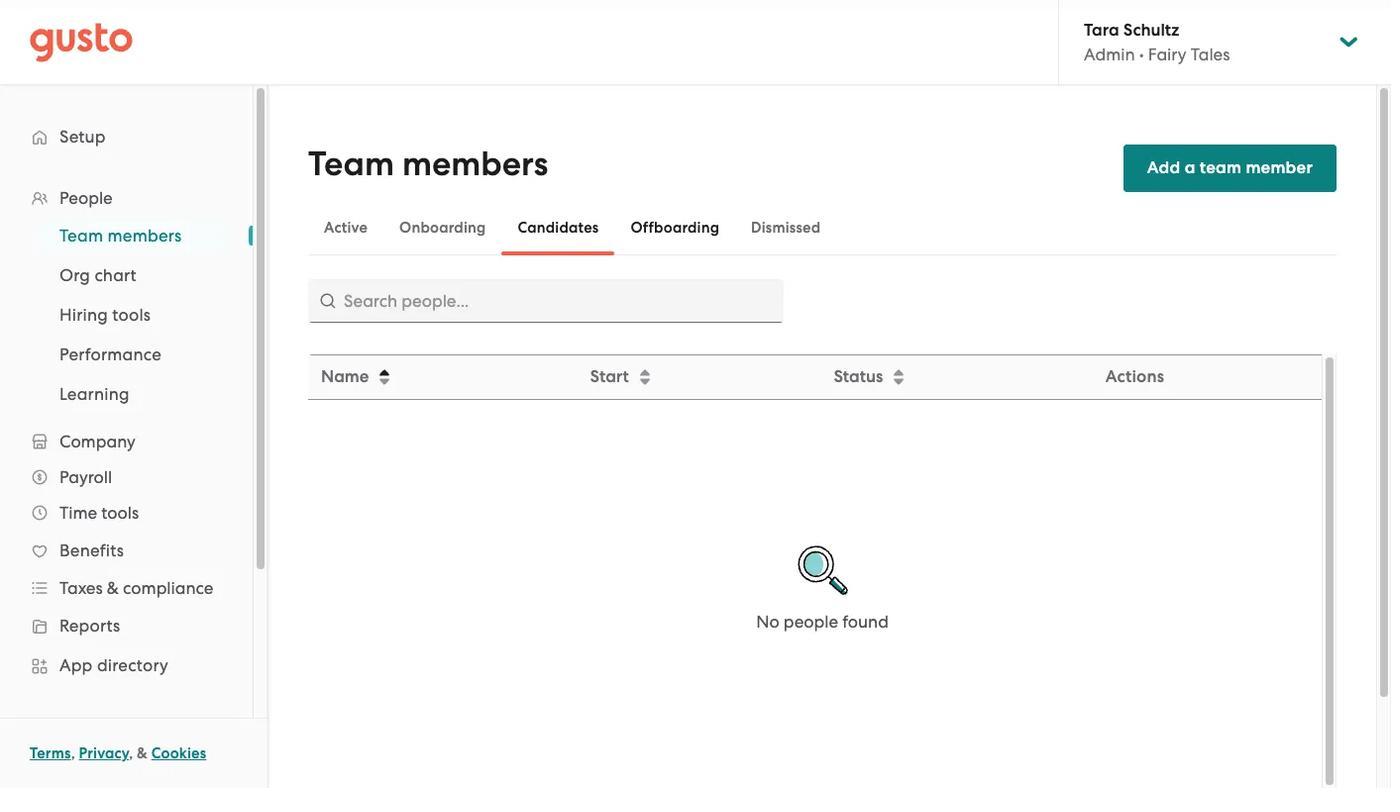 Task type: vqa. For each thing, say whether or not it's contained in the screenshot.
right are
no



Task type: describe. For each thing, give the bounding box(es) containing it.
terms , privacy , & cookies
[[30, 745, 206, 763]]

terms
[[30, 745, 71, 763]]

payroll
[[59, 468, 112, 488]]

chart
[[95, 266, 137, 285]]

tools for time tools
[[101, 503, 139, 523]]

benefits link
[[20, 533, 233, 569]]

0 vertical spatial team
[[308, 144, 394, 184]]

hiring
[[59, 305, 108, 325]]

reports link
[[20, 609, 233, 644]]

setup link
[[20, 119, 233, 155]]

dismissed button
[[735, 204, 837, 252]]

cookies button
[[151, 742, 206, 766]]

no
[[756, 612, 780, 632]]

tara schultz admin • fairy tales
[[1084, 20, 1230, 64]]

gusto navigation element
[[0, 85, 253, 789]]

2 , from the left
[[129, 745, 133, 763]]

1 horizontal spatial team members
[[308, 144, 548, 184]]

app
[[59, 656, 93, 676]]

time tools
[[59, 503, 139, 523]]

org chart link
[[36, 258, 233, 293]]

no people found
[[756, 612, 889, 632]]

& inside 'dropdown button'
[[107, 579, 119, 599]]

members inside list
[[108, 226, 182, 246]]

schultz
[[1124, 20, 1180, 41]]

a
[[1185, 158, 1196, 178]]

start
[[590, 367, 629, 388]]

name button
[[309, 357, 576, 398]]

performance
[[59, 345, 162, 365]]

app directory
[[59, 656, 169, 676]]

status
[[834, 367, 883, 388]]

people button
[[20, 180, 233, 216]]

candidates
[[518, 219, 599, 237]]

status button
[[822, 357, 1093, 398]]

reports
[[59, 616, 120, 636]]

setup
[[59, 127, 106, 147]]

dismissed
[[751, 219, 821, 237]]

people
[[59, 188, 113, 208]]

active
[[324, 219, 368, 237]]

team members tab list
[[308, 200, 1337, 256]]

terms link
[[30, 745, 71, 763]]

add a team member button
[[1124, 145, 1337, 192]]

team inside team members link
[[59, 226, 103, 246]]

time tools button
[[20, 496, 233, 531]]

start button
[[578, 357, 820, 398]]



Task type: locate. For each thing, give the bounding box(es) containing it.
1 vertical spatial members
[[108, 226, 182, 246]]

team
[[308, 144, 394, 184], [59, 226, 103, 246]]

2 list from the top
[[0, 216, 253, 414]]

tools
[[112, 305, 151, 325], [101, 503, 139, 523]]

list containing people
[[0, 180, 253, 789]]

tools up performance link
[[112, 305, 151, 325]]

tools for hiring tools
[[112, 305, 151, 325]]

offboarding button
[[615, 204, 735, 252]]

tales
[[1191, 45, 1230, 64]]

company button
[[20, 424, 233, 460]]

found
[[843, 612, 889, 632]]

0 horizontal spatial members
[[108, 226, 182, 246]]

members up onboarding button
[[402, 144, 548, 184]]

Search people... field
[[308, 279, 784, 323]]

cookies
[[151, 745, 206, 763]]

candidates button
[[502, 204, 615, 252]]

•
[[1139, 45, 1144, 64]]

&
[[107, 579, 119, 599], [137, 745, 148, 763]]

time
[[59, 503, 97, 523]]

privacy link
[[79, 745, 129, 763]]

learning link
[[36, 377, 233, 412]]

1 , from the left
[[71, 745, 75, 763]]

0 vertical spatial team members
[[308, 144, 548, 184]]

, left cookies button
[[129, 745, 133, 763]]

team members up onboarding button
[[308, 144, 548, 184]]

0 horizontal spatial team members
[[59, 226, 182, 246]]

0 horizontal spatial ,
[[71, 745, 75, 763]]

hiring tools link
[[36, 297, 233, 333]]

benefits
[[59, 541, 124, 561]]

home image
[[30, 22, 133, 62]]

team down "people"
[[59, 226, 103, 246]]

org
[[59, 266, 90, 285]]

hiring tools
[[59, 305, 151, 325]]

, left the privacy
[[71, 745, 75, 763]]

0 vertical spatial &
[[107, 579, 119, 599]]

taxes & compliance button
[[20, 571, 233, 607]]

member
[[1246, 158, 1313, 178]]

1 vertical spatial team members
[[59, 226, 182, 246]]

team members inside list
[[59, 226, 182, 246]]

0 horizontal spatial &
[[107, 579, 119, 599]]

fairy
[[1148, 45, 1187, 64]]

payroll button
[[20, 460, 233, 496]]

add a team member
[[1147, 158, 1313, 178]]

0 vertical spatial tools
[[112, 305, 151, 325]]

team up active button on the left top of the page
[[308, 144, 394, 184]]

app directory link
[[20, 648, 233, 684]]

1 horizontal spatial team
[[308, 144, 394, 184]]

1 vertical spatial team
[[59, 226, 103, 246]]

name
[[321, 367, 369, 388]]

active button
[[308, 204, 384, 252]]

compliance
[[123, 579, 214, 599]]

performance link
[[36, 337, 233, 373]]

learning
[[59, 385, 130, 404]]

team members link
[[36, 218, 233, 254]]

members up org chart link
[[108, 226, 182, 246]]

team members down 'people' dropdown button
[[59, 226, 182, 246]]

offboarding
[[631, 219, 720, 237]]

members
[[402, 144, 548, 184], [108, 226, 182, 246]]

1 list from the top
[[0, 180, 253, 789]]

onboarding button
[[384, 204, 502, 252]]

& right taxes
[[107, 579, 119, 599]]

directory
[[97, 656, 169, 676]]

admin
[[1084, 45, 1135, 64]]

onboarding
[[399, 219, 486, 237]]

taxes
[[59, 579, 103, 599]]

team
[[1200, 158, 1242, 178]]

people
[[784, 612, 839, 632]]

taxes & compliance
[[59, 579, 214, 599]]

list
[[0, 180, 253, 789], [0, 216, 253, 414]]

tools inside dropdown button
[[101, 503, 139, 523]]

1 horizontal spatial ,
[[129, 745, 133, 763]]

tara
[[1084, 20, 1120, 41]]

,
[[71, 745, 75, 763], [129, 745, 133, 763]]

1 vertical spatial tools
[[101, 503, 139, 523]]

1 horizontal spatial &
[[137, 745, 148, 763]]

1 horizontal spatial members
[[402, 144, 548, 184]]

privacy
[[79, 745, 129, 763]]

list containing team members
[[0, 216, 253, 414]]

& left cookies button
[[137, 745, 148, 763]]

add
[[1147, 158, 1181, 178]]

actions
[[1106, 367, 1165, 388]]

company
[[59, 432, 135, 452]]

1 vertical spatial &
[[137, 745, 148, 763]]

0 vertical spatial members
[[402, 144, 548, 184]]

tools down payroll dropdown button
[[101, 503, 139, 523]]

0 horizontal spatial team
[[59, 226, 103, 246]]

org chart
[[59, 266, 137, 285]]

team members
[[308, 144, 548, 184], [59, 226, 182, 246]]



